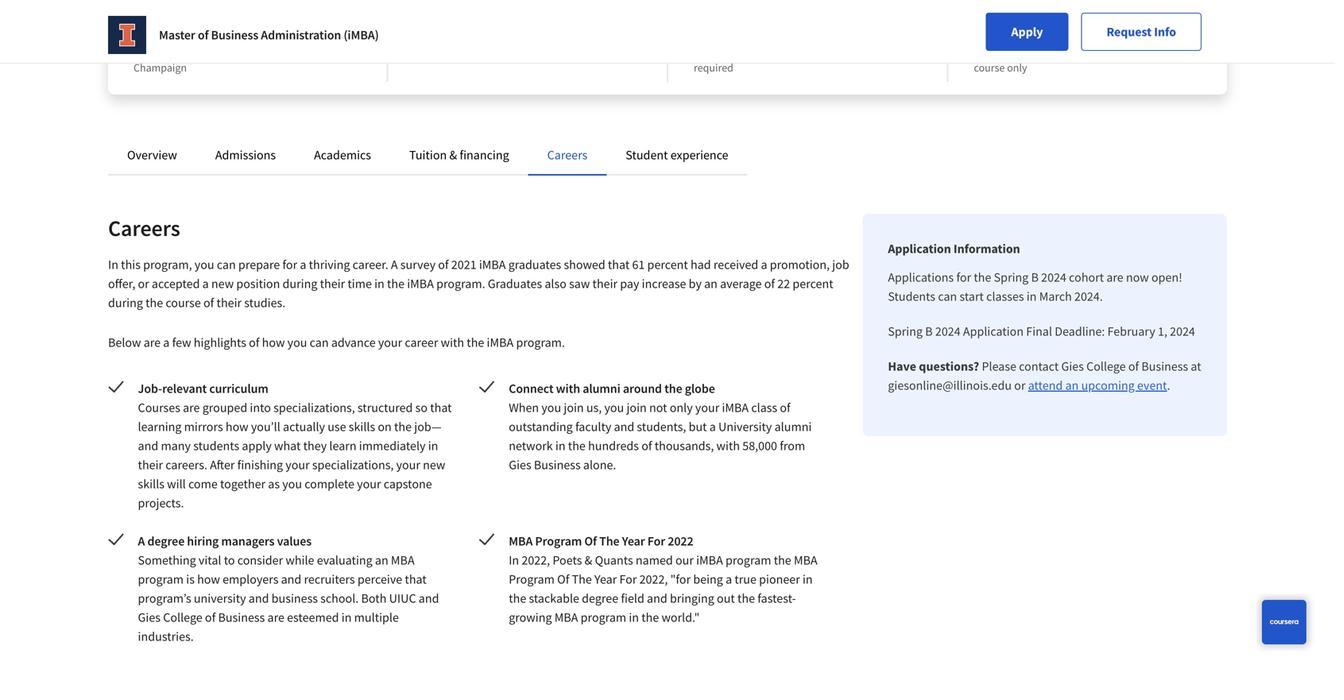 Task type: locate. For each thing, give the bounding box(es) containing it.
as
[[268, 476, 280, 492]]

2024 right the 1,
[[1171, 324, 1196, 340]]

2024 inside applications for the spring b 2024 cohort are now open! students can start classes in march 2024.
[[1042, 270, 1067, 285]]

pay inside the approximately $24k each time you take a course, pay tuition for that course only
[[1108, 45, 1125, 59]]

quants
[[595, 553, 634, 569]]

for inside the approximately $24k each time you take a course, pay tuition for that course only
[[1161, 45, 1174, 59]]

2 horizontal spatial gies
[[1062, 359, 1085, 375]]

studies.
[[244, 295, 286, 311]]

something
[[138, 553, 196, 569]]

0 vertical spatial the
[[600, 534, 620, 549]]

learning down courses
[[138, 419, 182, 435]]

0 vertical spatial from
[[782, 45, 805, 59]]

business
[[211, 27, 259, 43], [1142, 359, 1189, 375], [534, 457, 581, 473], [218, 610, 265, 626]]

student
[[626, 147, 668, 163]]

college
[[1087, 359, 1127, 375], [163, 610, 203, 626]]

1 horizontal spatial college
[[1087, 359, 1127, 375]]

or right offer,
[[138, 276, 149, 292]]

graduates
[[509, 257, 562, 273]]

new
[[211, 276, 234, 292], [423, 457, 446, 473]]

can inside applications for the spring b 2024 cohort are now open! students can start classes in march 2024.
[[939, 289, 958, 305]]

admissions link
[[215, 147, 276, 163]]

please
[[982, 359, 1017, 375]]

0 horizontal spatial pay
[[620, 276, 640, 292]]

0 horizontal spatial new
[[211, 276, 234, 292]]

that down info
[[1176, 45, 1195, 59]]

that inside the approximately $24k each time you take a course, pay tuition for that course only
[[1176, 45, 1195, 59]]

1 horizontal spatial 2024
[[1042, 270, 1067, 285]]

a inside the approximately $24k each time you take a course, pay tuition for that course only
[[1064, 45, 1070, 59]]

during
[[283, 276, 318, 292], [108, 295, 143, 311]]

the up start
[[974, 270, 992, 285]]

&
[[450, 147, 457, 163], [585, 553, 593, 569]]

are inside a degree hiring managers values something vital to consider while evaluating an mba program is how employers and recruiters perceive that program's university and business school. both uiuc and gies college of business are esteemed in multiple industries.
[[268, 610, 285, 626]]

university down diploma
[[202, 45, 248, 59]]

admissions
[[215, 147, 276, 163]]

1 vertical spatial course
[[166, 295, 201, 311]]

have questions?
[[888, 359, 980, 375]]

mirrors
[[184, 419, 223, 435]]

course,
[[1072, 45, 1106, 59]]

1 horizontal spatial &
[[585, 553, 593, 569]]

1 vertical spatial in
[[509, 553, 519, 569]]

class
[[752, 400, 778, 416]]

gies inside please contact gies college of business at giesonline@illinois.edu or
[[1062, 359, 1085, 375]]

1 horizontal spatial gies
[[509, 457, 532, 473]]

0 horizontal spatial how
[[197, 572, 220, 588]]

are
[[1107, 270, 1124, 285], [144, 335, 161, 351], [183, 400, 200, 416], [268, 610, 285, 626]]

at
[[1192, 359, 1202, 375]]

1 horizontal spatial only
[[1008, 60, 1028, 75]]

students,
[[637, 419, 687, 435]]

spring up classes
[[994, 270, 1029, 285]]

into
[[250, 400, 271, 416]]

only inside the "connect with alumni around the globe when you join us, you join not only your imba class of outstanding faculty and students, but a university alumni network in the hundreds of thousands, with 58,000 from gies business alone."
[[670, 400, 693, 416]]

1 vertical spatial with
[[556, 381, 581, 397]]

from right 58,000
[[780, 438, 806, 454]]

below
[[108, 335, 141, 351]]

from inside hands-on learning from anywhere, no travel required
[[782, 45, 805, 59]]

can inside in this program, you can prepare for a thriving career. a survey of 2021 imba graduates showed that 61 percent had received a promotion, job offer, or accepted a new position during their time in the imba program. graduates also saw their pay increase by an average of 22 percent during the course of their studies.
[[217, 257, 236, 273]]

business right master
[[211, 27, 259, 43]]

0 horizontal spatial only
[[670, 400, 693, 416]]

2 vertical spatial can
[[310, 335, 329, 351]]

the up quants
[[600, 534, 620, 549]]

skills
[[349, 419, 375, 435], [138, 476, 165, 492]]

and down employers
[[249, 591, 269, 607]]

0 vertical spatial on
[[728, 45, 740, 59]]

0 vertical spatial program
[[535, 534, 582, 549]]

gies down "network"
[[509, 457, 532, 473]]

specializations, up actually
[[274, 400, 355, 416]]

your left career
[[378, 335, 402, 351]]

0 vertical spatial gies
[[1062, 359, 1085, 375]]

in inside in this program, you can prepare for a thriving career. a survey of 2021 imba graduates showed that 61 percent had received a promotion, job offer, or accepted a new position during their time in the imba program. graduates also saw their pay increase by an average of 22 percent during the course of their studies.
[[108, 257, 118, 273]]

you up outstanding
[[542, 400, 562, 416]]

1 vertical spatial a
[[138, 534, 145, 549]]

learning
[[742, 45, 780, 59], [138, 419, 182, 435]]

year
[[622, 534, 645, 549], [595, 572, 617, 588]]

1 horizontal spatial spring
[[994, 270, 1029, 285]]

how inside job-relevant curriculum courses are grouped into specializations, structured so that learning mirrors how you'll actually use skills on the job— and many students apply what they learn immediately in their careers. after finishing your specializations, your new skills will come together as you complete your capstone projects.
[[226, 419, 249, 435]]

1 vertical spatial program
[[138, 572, 184, 588]]

0 horizontal spatial &
[[450, 147, 457, 163]]

2022, down named
[[640, 572, 668, 588]]

imba inside the "connect with alumni around the globe when you join us, you join not only your imba class of outstanding faculty and students, but a university alumni network in the hundreds of thousands, with 58,000 from gies business alone."
[[722, 400, 749, 416]]

0 vertical spatial university
[[202, 45, 248, 59]]

of right highlights
[[249, 335, 260, 351]]

only for approximately $24k
[[1008, 60, 1028, 75]]

application
[[888, 241, 952, 257], [964, 324, 1024, 340]]

urbana-
[[295, 45, 333, 59]]

program. down 2021
[[437, 276, 486, 292]]

the up immediately at the left bottom
[[394, 419, 412, 435]]

new up the capstone
[[423, 457, 446, 473]]

a up something
[[138, 534, 145, 549]]

0 vertical spatial year
[[622, 534, 645, 549]]

b left cohort at the top of page
[[1032, 270, 1039, 285]]

from left anywhere,
[[782, 45, 805, 59]]

the down survey
[[387, 276, 405, 292]]

upcoming
[[1082, 378, 1135, 394]]

(imba)
[[344, 27, 379, 43]]

how down grouped
[[226, 419, 249, 435]]

1 horizontal spatial how
[[226, 419, 249, 435]]

imba inside mba program of the year for 2022 in 2022, poets & quants named our imba program the mba program of the year for 2022, "for being a true pioneer in the stackable degree field and bringing out the fastest- growing mba program in the world."
[[697, 553, 723, 569]]

on inside job-relevant curriculum courses are grouped into specializations, structured so that learning mirrors how you'll actually use skills on the job— and many students apply what they learn immediately in their careers. after finishing your specializations, your new skills will come together as you complete your capstone projects.
[[378, 419, 392, 435]]

2 horizontal spatial with
[[717, 438, 740, 454]]

application up please
[[964, 324, 1024, 340]]

time inside the approximately $24k each time you take a course, pay tuition for that course only
[[999, 45, 1021, 59]]

1 horizontal spatial during
[[283, 276, 318, 292]]

their inside job-relevant curriculum courses are grouped into specializations, structured so that learning mirrors how you'll actually use skills on the job— and many students apply what they learn immediately in their careers. after finishing your specializations, your new skills will come together as you complete your capstone projects.
[[138, 457, 163, 473]]

0 horizontal spatial b
[[926, 324, 933, 340]]

a left true
[[726, 572, 732, 588]]

in left poets
[[509, 553, 519, 569]]

connect with alumni around the globe when you join us, you join not only your imba class of outstanding faculty and students, but a university alumni network in the hundreds of thousands, with 58,000 from gies business alone.
[[509, 381, 812, 473]]

the down 'accepted'
[[146, 295, 163, 311]]

careers link
[[548, 147, 588, 163]]

1 horizontal spatial by
[[689, 276, 702, 292]]

1 vertical spatial how
[[226, 419, 249, 435]]

you down apply
[[1023, 45, 1040, 59]]

mba up pioneer
[[794, 553, 818, 569]]

out
[[717, 591, 735, 607]]

accepted
[[152, 276, 200, 292]]

on
[[728, 45, 740, 59], [378, 419, 392, 435]]

course inside the approximately $24k each time you take a course, pay tuition for that course only
[[975, 60, 1005, 75]]

your inside the "connect with alumni around the globe when you join us, you join not only your imba class of outstanding faculty and students, but a university alumni network in the hundreds of thousands, with 58,000 from gies business alone."
[[696, 400, 720, 416]]

0 horizontal spatial degree
[[147, 534, 185, 549]]

0 horizontal spatial for
[[620, 572, 637, 588]]

1 horizontal spatial time
[[999, 45, 1021, 59]]

program up program's
[[138, 572, 184, 588]]

application up 'applications'
[[888, 241, 952, 257]]

position
[[236, 276, 280, 292]]

2 horizontal spatial for
[[1161, 45, 1174, 59]]

1 vertical spatial from
[[780, 438, 806, 454]]

and right field
[[647, 591, 668, 607]]

the down master
[[184, 45, 199, 59]]

and up hundreds
[[614, 419, 635, 435]]

1 vertical spatial spring
[[888, 324, 923, 340]]

on up required
[[728, 45, 740, 59]]

can left start
[[939, 289, 958, 305]]

in inside the "connect with alumni around the globe when you join us, you join not only your imba class of outstanding faculty and students, but a university alumni network in the hundreds of thousands, with 58,000 from gies business alone."
[[556, 438, 566, 454]]

1 vertical spatial college
[[163, 610, 203, 626]]

university
[[202, 45, 248, 59], [719, 419, 772, 435]]

or left attend in the right of the page
[[1015, 378, 1026, 394]]

around
[[623, 381, 662, 397]]

0 vertical spatial program.
[[437, 276, 486, 292]]

1 vertical spatial or
[[1015, 378, 1026, 394]]

0 vertical spatial alumni
[[583, 381, 621, 397]]

can left prepare
[[217, 257, 236, 273]]

an down had
[[705, 276, 718, 292]]

in down outstanding
[[556, 438, 566, 454]]

0 vertical spatial a
[[391, 257, 398, 273]]

0 vertical spatial 2022,
[[522, 553, 550, 569]]

from inside the "connect with alumni around the globe when you join us, you join not only your imba class of outstanding faculty and students, but a university alumni network in the hundreds of thousands, with 58,000 from gies business alone."
[[780, 438, 806, 454]]

join
[[564, 400, 584, 416], [627, 400, 647, 416]]

info
[[1155, 24, 1177, 40]]

on down structured in the left bottom of the page
[[378, 419, 392, 435]]

0 horizontal spatial alumni
[[583, 381, 621, 397]]

0 horizontal spatial on
[[378, 419, 392, 435]]

0 horizontal spatial join
[[564, 400, 584, 416]]

join left us,
[[564, 400, 584, 416]]

of right master
[[198, 27, 209, 43]]

that left 61
[[608, 257, 630, 273]]

new inside in this program, you can prepare for a thriving career. a survey of 2021 imba graduates showed that 61 percent had received a promotion, job offer, or accepted a new position during their time in the imba program. graduates also saw their pay increase by an average of 22 percent during the course of their studies.
[[211, 276, 234, 292]]

college up upcoming at the bottom
[[1087, 359, 1127, 375]]

come
[[188, 476, 218, 492]]

1 horizontal spatial for
[[957, 270, 972, 285]]

program. up connect
[[516, 335, 565, 351]]

student experience
[[626, 147, 729, 163]]

1 horizontal spatial the
[[600, 534, 620, 549]]

imba up connect
[[487, 335, 514, 351]]

1 horizontal spatial degree
[[582, 591, 619, 607]]

in inside job-relevant curriculum courses are grouped into specializations, structured so that learning mirrors how you'll actually use skills on the job— and many students apply what they learn immediately in their careers. after finishing your specializations, your new skills will come together as you complete your capstone projects.
[[428, 438, 438, 454]]

course
[[975, 60, 1005, 75], [166, 295, 201, 311]]

1 horizontal spatial with
[[556, 381, 581, 397]]

degree
[[147, 534, 185, 549], [582, 591, 619, 607]]

0 vertical spatial by
[[170, 45, 182, 59]]

imba left class
[[722, 400, 749, 416]]

program
[[726, 553, 772, 569], [138, 572, 184, 588], [581, 610, 627, 626]]

with right connect
[[556, 381, 581, 397]]

1 horizontal spatial new
[[423, 457, 446, 473]]

spring up have
[[888, 324, 923, 340]]

pay inside in this program, you can prepare for a thriving career. a survey of 2021 imba graduates showed that 61 percent had received a promotion, job offer, or accepted a new position during their time in the imba program. graduates also saw their pay increase by an average of 22 percent during the course of their studies.
[[620, 276, 640, 292]]

attend
[[1029, 378, 1063, 394]]

2022, left poets
[[522, 553, 550, 569]]

of inside accredited diploma offered by the university of illinois urbana- champaign
[[251, 45, 260, 59]]

hands-on learning from anywhere, no travel required
[[694, 45, 898, 75]]

1 vertical spatial gies
[[509, 457, 532, 473]]

degree left field
[[582, 591, 619, 607]]

now
[[1127, 270, 1150, 285]]

and up "business"
[[281, 572, 302, 588]]

in inside mba program of the year for 2022 in 2022, poets & quants named our imba program the mba program of the year for 2022, "for being a true pioneer in the stackable degree field and bringing out the fastest- growing mba program in the world."
[[509, 553, 519, 569]]

advance
[[331, 335, 376, 351]]

by inside in this program, you can prepare for a thriving career. a survey of 2021 imba graduates showed that 61 percent had received a promotion, job offer, or accepted a new position during their time in the imba program. graduates also saw their pay increase by an average of 22 percent during the course of their studies.
[[689, 276, 702, 292]]

learn
[[330, 438, 357, 454]]

2 vertical spatial how
[[197, 572, 220, 588]]

1 vertical spatial program.
[[516, 335, 565, 351]]

0 horizontal spatial a
[[138, 534, 145, 549]]

a right "but"
[[710, 419, 716, 435]]

2 horizontal spatial program
[[726, 553, 772, 569]]

2 vertical spatial gies
[[138, 610, 161, 626]]

your
[[378, 335, 402, 351], [696, 400, 720, 416], [286, 457, 310, 473], [396, 457, 421, 473], [357, 476, 381, 492]]

how down studies.
[[262, 335, 285, 351]]

your down the what
[[286, 457, 310, 473]]

students
[[888, 289, 936, 305]]

immediately
[[359, 438, 426, 454]]

0 horizontal spatial time
[[348, 276, 372, 292]]

0 horizontal spatial can
[[217, 257, 236, 273]]

0 horizontal spatial percent
[[648, 257, 689, 273]]

promotion,
[[770, 257, 830, 273]]

1 vertical spatial pay
[[620, 276, 640, 292]]

1 horizontal spatial a
[[391, 257, 398, 273]]

1 join from the left
[[564, 400, 584, 416]]

imba right 2021
[[479, 257, 506, 273]]

showed
[[564, 257, 606, 273]]

0 vertical spatial course
[[975, 60, 1005, 75]]

imba up "being"
[[697, 553, 723, 569]]

business inside please contact gies college of business at giesonline@illinois.edu or
[[1142, 359, 1189, 375]]

world."
[[662, 610, 700, 626]]

0 horizontal spatial an
[[375, 553, 389, 569]]

increase
[[642, 276, 687, 292]]

2024 up questions?
[[936, 324, 961, 340]]

for up named
[[648, 534, 666, 549]]

1 horizontal spatial course
[[975, 60, 1005, 75]]

their
[[320, 276, 345, 292], [593, 276, 618, 292], [217, 295, 242, 311], [138, 457, 163, 473]]

1 horizontal spatial learning
[[742, 45, 780, 59]]

0 horizontal spatial in
[[108, 257, 118, 273]]

1 horizontal spatial for
[[648, 534, 666, 549]]

0 vertical spatial b
[[1032, 270, 1039, 285]]

in left this
[[108, 257, 118, 273]]

program down field
[[581, 610, 627, 626]]

the
[[600, 534, 620, 549], [572, 572, 592, 588]]

an up perceive
[[375, 553, 389, 569]]

1 vertical spatial degree
[[582, 591, 619, 607]]

you right "as"
[[282, 476, 302, 492]]

you inside job-relevant curriculum courses are grouped into specializations, structured so that learning mirrors how you'll actually use skills on the job— and many students apply what they learn immediately in their careers. after finishing your specializations, your new skills will come together as you complete your capstone projects.
[[282, 476, 302, 492]]

2 vertical spatial program
[[581, 610, 627, 626]]

business down "network"
[[534, 457, 581, 473]]

of inside a degree hiring managers values something vital to consider while evaluating an mba program is how employers and recruiters perceive that program's university and business school. both uiuc and gies college of business are esteemed in multiple industries.
[[205, 610, 216, 626]]

1 vertical spatial skills
[[138, 476, 165, 492]]

2022,
[[522, 553, 550, 569], [640, 572, 668, 588]]

2 join from the left
[[627, 400, 647, 416]]

are down "business"
[[268, 610, 285, 626]]

2024 up march
[[1042, 270, 1067, 285]]

0 horizontal spatial during
[[108, 295, 143, 311]]

0 vertical spatial an
[[705, 276, 718, 292]]

stackable
[[529, 591, 580, 607]]

of
[[585, 534, 597, 549], [558, 572, 570, 588]]

after
[[210, 457, 235, 473]]

58,000
[[743, 438, 778, 454]]

1 vertical spatial only
[[670, 400, 693, 416]]

accredited diploma offered by the university of illinois urbana- champaign
[[134, 23, 333, 75]]

spring inside applications for the spring b 2024 cohort are now open! students can start classes in march 2024.
[[994, 270, 1029, 285]]

program.
[[437, 276, 486, 292], [516, 335, 565, 351]]

course inside in this program, you can prepare for a thriving career. a survey of 2021 imba graduates showed that 61 percent had received a promotion, job offer, or accepted a new position during their time in the imba program. graduates also saw their pay increase by an average of 22 percent during the course of their studies.
[[166, 295, 201, 311]]

time down career.
[[348, 276, 372, 292]]

a left thriving at the left of the page
[[300, 257, 306, 273]]

0 horizontal spatial skills
[[138, 476, 165, 492]]

of down master of business administration (imba)
[[251, 45, 260, 59]]

1 horizontal spatial on
[[728, 45, 740, 59]]

program. inside in this program, you can prepare for a thriving career. a survey of 2021 imba graduates showed that 61 percent had received a promotion, job offer, or accepted a new position during their time in the imba program. graduates also saw their pay increase by an average of 22 percent during the course of their studies.
[[437, 276, 486, 292]]

structured
[[358, 400, 413, 416]]

with left 58,000
[[717, 438, 740, 454]]

request
[[1107, 24, 1152, 40]]

careers up this
[[108, 214, 180, 242]]

1 vertical spatial on
[[378, 419, 392, 435]]

university
[[194, 591, 246, 607]]

by inside accredited diploma offered by the university of illinois urbana- champaign
[[170, 45, 182, 59]]

us,
[[587, 400, 602, 416]]

for up field
[[620, 572, 637, 588]]

the up the growing
[[509, 591, 527, 607]]

2 horizontal spatial an
[[1066, 378, 1079, 394]]

0 horizontal spatial or
[[138, 276, 149, 292]]

hiring
[[187, 534, 219, 549]]

academics link
[[314, 147, 371, 163]]

0 vertical spatial &
[[450, 147, 457, 163]]

year up quants
[[622, 534, 645, 549]]

an inside in this program, you can prepare for a thriving career. a survey of 2021 imba graduates showed that 61 percent had received a promotion, job offer, or accepted a new position during their time in the imba program. graduates also saw their pay increase by an average of 22 percent during the course of their studies.
[[705, 276, 718, 292]]

a left survey
[[391, 257, 398, 273]]

university of illinois gies college of business logo image
[[108, 16, 146, 54]]

or inside please contact gies college of business at giesonline@illinois.edu or
[[1015, 378, 1026, 394]]

master of business administration (imba)
[[159, 27, 379, 43]]

percent up increase
[[648, 257, 689, 273]]

in down "school."
[[342, 610, 352, 626]]

0 horizontal spatial 2024
[[936, 324, 961, 340]]

specializations, down "learn"
[[312, 457, 394, 473]]

1 horizontal spatial year
[[622, 534, 645, 549]]

0 vertical spatial or
[[138, 276, 149, 292]]

that inside job-relevant curriculum courses are grouped into specializations, structured so that learning mirrors how you'll actually use skills on the job— and many students apply what they learn immediately in their careers. after finishing your specializations, your new skills will come together as you complete your capstone projects.
[[430, 400, 452, 416]]

new inside job-relevant curriculum courses are grouped into specializations, structured so that learning mirrors how you'll actually use skills on the job— and many students apply what they learn immediately in their careers. after finishing your specializations, your new skills will come together as you complete your capstone projects.
[[423, 457, 446, 473]]

0 horizontal spatial program
[[138, 572, 184, 588]]

only inside the approximately $24k each time you take a course, pay tuition for that course only
[[1008, 60, 1028, 75]]

thriving
[[309, 257, 350, 273]]

your down globe at the bottom right
[[696, 400, 720, 416]]

0 vertical spatial pay
[[1108, 45, 1125, 59]]

program up true
[[726, 553, 772, 569]]

hundreds
[[588, 438, 639, 454]]

in inside a degree hiring managers values something vital to consider while evaluating an mba program is how employers and recruiters perceive that program's university and business school. both uiuc and gies college of business are esteemed in multiple industries.
[[342, 610, 352, 626]]

and inside the "connect with alumni around the globe when you join us, you join not only your imba class of outstanding faculty and students, but a university alumni network in the hundreds of thousands, with 58,000 from gies business alone."
[[614, 419, 635, 435]]

growing
[[509, 610, 552, 626]]

so
[[416, 400, 428, 416]]

1 horizontal spatial of
[[585, 534, 597, 549]]

program
[[535, 534, 582, 549], [509, 572, 555, 588]]

in
[[375, 276, 385, 292], [1027, 289, 1037, 305], [428, 438, 438, 454], [556, 438, 566, 454], [803, 572, 813, 588], [342, 610, 352, 626], [629, 610, 639, 626]]

of right class
[[780, 400, 791, 416]]

university up 58,000
[[719, 419, 772, 435]]

connect
[[509, 381, 554, 397]]

0 horizontal spatial spring
[[888, 324, 923, 340]]

imba for career
[[487, 335, 514, 351]]

of left 2021
[[438, 257, 449, 273]]

the inside job-relevant curriculum courses are grouped into specializations, structured so that learning mirrors how you'll actually use skills on the job— and many students apply what they learn immediately in their careers. after finishing your specializations, your new skills will come together as you complete your capstone projects.
[[394, 419, 412, 435]]

their down "many"
[[138, 457, 163, 473]]

the down true
[[738, 591, 756, 607]]

are left now
[[1107, 270, 1124, 285]]

0 horizontal spatial of
[[558, 572, 570, 588]]

only right not
[[670, 400, 693, 416]]



Task type: describe. For each thing, give the bounding box(es) containing it.
1 vertical spatial b
[[926, 324, 933, 340]]

1 vertical spatial alumni
[[775, 419, 812, 435]]

they
[[303, 438, 327, 454]]

the right career
[[467, 335, 485, 351]]

the inside accredited diploma offered by the university of illinois urbana- champaign
[[184, 45, 199, 59]]

mba program of the year for 2022 in 2022, poets & quants named our imba program the mba program of the year for 2022, "for being a true pioneer in the stackable degree field and bringing out the fastest- growing mba program in the world."
[[509, 534, 818, 626]]

apply
[[1012, 24, 1044, 40]]

school.
[[321, 591, 359, 607]]

business inside the "connect with alumni around the globe when you join us, you join not only your imba class of outstanding faculty and students, but a university alumni network in the hundreds of thousands, with 58,000 from gies business alone."
[[534, 457, 581, 473]]

career.
[[353, 257, 389, 273]]

or inside in this program, you can prepare for a thriving career. a survey of 2021 imba graduates showed that 61 percent had received a promotion, job offer, or accepted a new position during their time in the imba program. graduates also saw their pay increase by an average of 22 percent during the course of their studies.
[[138, 276, 149, 292]]

a inside the "connect with alumni around the globe when you join us, you join not only your imba class of outstanding faculty and students, but a university alumni network in the hundreds of thousands, with 58,000 from gies business alone."
[[710, 419, 716, 435]]

overview
[[127, 147, 177, 163]]

tuition
[[410, 147, 447, 163]]

0 vertical spatial specializations,
[[274, 400, 355, 416]]

a inside in this program, you can prepare for a thriving career. a survey of 2021 imba graduates showed that 61 percent had received a promotion, job offer, or accepted a new position during their time in the imba program. graduates also saw their pay increase by an average of 22 percent during the course of their studies.
[[391, 257, 398, 273]]

mba up stackable
[[509, 534, 533, 549]]

a right received at the right
[[761, 257, 768, 273]]

pioneer
[[760, 572, 801, 588]]

university inside accredited diploma offered by the university of illinois urbana- champaign
[[202, 45, 248, 59]]

faculty
[[576, 419, 612, 435]]

true
[[735, 572, 757, 588]]

university inside the "connect with alumni around the globe when you join us, you join not only your imba class of outstanding faculty and students, but a university alumni network in the hundreds of thousands, with 58,000 from gies business alone."
[[719, 419, 772, 435]]

consider
[[238, 553, 283, 569]]

deadline:
[[1055, 324, 1106, 340]]

and inside job-relevant curriculum courses are grouped into specializations, structured so that learning mirrors how you'll actually use skills on the job— and many students apply what they learn immediately in their careers. after finishing your specializations, your new skills will come together as you complete your capstone projects.
[[138, 438, 158, 454]]

of down students,
[[642, 438, 653, 454]]

the inside applications for the spring b 2024 cohort are now open! students can start classes in march 2024.
[[974, 270, 992, 285]]

your left the capstone
[[357, 476, 381, 492]]

prepare
[[239, 257, 280, 273]]

alone.
[[584, 457, 617, 473]]

approximately $24k each time you take a course, pay tuition for that course only
[[975, 23, 1195, 75]]

a degree hiring managers values something vital to consider while evaluating an mba program is how employers and recruiters perceive that program's university and business school. both uiuc and gies college of business are esteemed in multiple industries.
[[138, 534, 439, 645]]

in this program, you can prepare for a thriving career. a survey of 2021 imba graduates showed that 61 percent had received a promotion, job offer, or accepted a new position during their time in the imba program. graduates also saw their pay increase by an average of 22 percent during the course of their studies.
[[108, 257, 850, 311]]

the down field
[[642, 610, 659, 626]]

& inside mba program of the year for 2022 in 2022, poets & quants named our imba program the mba program of the year for 2022, "for being a true pioneer in the stackable degree field and bringing out the fastest- growing mba program in the world."
[[585, 553, 593, 569]]

1 vertical spatial careers
[[108, 214, 180, 242]]

student experience link
[[626, 147, 729, 163]]

both
[[361, 591, 387, 607]]

only for connect with alumni around the globe
[[670, 400, 693, 416]]

2 horizontal spatial how
[[262, 335, 285, 351]]

0 vertical spatial percent
[[648, 257, 689, 273]]

uiuc
[[389, 591, 416, 607]]

22
[[778, 276, 791, 292]]

a left few
[[163, 335, 170, 351]]

will
[[167, 476, 186, 492]]

1 horizontal spatial can
[[310, 335, 329, 351]]

imba for survey
[[479, 257, 506, 273]]

the up not
[[665, 381, 683, 397]]

cohort
[[1070, 270, 1105, 285]]

illinois
[[262, 45, 293, 59]]

0 vertical spatial with
[[441, 335, 464, 351]]

anywhere,
[[807, 45, 855, 59]]

saw
[[569, 276, 590, 292]]

applications for the spring b 2024 cohort are now open! students can start classes in march 2024.
[[888, 270, 1183, 305]]

61
[[633, 257, 645, 273]]

are right below
[[144, 335, 161, 351]]

applications
[[888, 270, 954, 285]]

of left "22"
[[765, 276, 775, 292]]

the down "faculty"
[[568, 438, 586, 454]]

below are a few highlights of how you can advance your career with the imba program.
[[108, 335, 565, 351]]

college inside a degree hiring managers values something vital to consider while evaluating an mba program is how employers and recruiters perceive that program's university and business school. both uiuc and gies college of business are esteemed in multiple industries.
[[163, 610, 203, 626]]

.
[[1168, 378, 1171, 394]]

2 horizontal spatial 2024
[[1171, 324, 1196, 340]]

in inside applications for the spring b 2024 cohort are now open! students can start classes in march 2024.
[[1027, 289, 1037, 305]]

1 vertical spatial of
[[558, 572, 570, 588]]

master
[[159, 27, 195, 43]]

hands-
[[694, 45, 728, 59]]

recruiters
[[304, 572, 355, 588]]

tuition
[[1127, 45, 1159, 59]]

mba inside a degree hiring managers values something vital to consider while evaluating an mba program is how employers and recruiters perceive that program's university and business school. both uiuc and gies college of business are esteemed in multiple industries.
[[391, 553, 415, 569]]

february
[[1108, 324, 1156, 340]]

are inside applications for the spring b 2024 cohort are now open! students can start classes in march 2024.
[[1107, 270, 1124, 285]]

1 vertical spatial specializations,
[[312, 457, 394, 473]]

b inside applications for the spring b 2024 cohort are now open! students can start classes in march 2024.
[[1032, 270, 1039, 285]]

vital
[[199, 553, 221, 569]]

march
[[1040, 289, 1073, 305]]

careers.
[[166, 457, 207, 473]]

to
[[224, 553, 235, 569]]

their down position at the top of the page
[[217, 295, 242, 311]]

job-relevant curriculum courses are grouped into specializations, structured so that learning mirrors how you'll actually use skills on the job— and many students apply what they learn immediately in their careers. after finishing your specializations, your new skills will come together as you complete your capstone projects.
[[138, 381, 452, 511]]

multiple
[[354, 610, 399, 626]]

0 vertical spatial application
[[888, 241, 952, 257]]

of inside please contact gies college of business at giesonline@illinois.edu or
[[1129, 359, 1140, 375]]

survey
[[401, 257, 436, 273]]

offered
[[134, 45, 168, 59]]

1 vertical spatial for
[[620, 572, 637, 588]]

time inside in this program, you can prepare for a thriving career. a survey of 2021 imba graduates showed that 61 percent had received a promotion, job offer, or accepted a new position during their time in the imba program. graduates also saw their pay increase by an average of 22 percent during the course of their studies.
[[348, 276, 372, 292]]

1 vertical spatial percent
[[793, 276, 834, 292]]

that inside a degree hiring managers values something vital to consider while evaluating an mba program is how employers and recruiters perceive that program's university and business school. both uiuc and gies college of business are esteemed in multiple industries.
[[405, 572, 427, 588]]

2022
[[668, 534, 694, 549]]

classes
[[987, 289, 1025, 305]]

administration
[[261, 27, 341, 43]]

you inside the approximately $24k each time you take a course, pay tuition for that course only
[[1023, 45, 1040, 59]]

0 horizontal spatial year
[[595, 572, 617, 588]]

you left advance
[[288, 335, 307, 351]]

relevant
[[162, 381, 207, 397]]

learning inside hands-on learning from anywhere, no travel required
[[742, 45, 780, 59]]

attend an upcoming event link
[[1029, 378, 1168, 394]]

evaluating
[[317, 553, 373, 569]]

financing
[[460, 147, 509, 163]]

network
[[509, 438, 553, 454]]

students
[[193, 438, 240, 454]]

are inside job-relevant curriculum courses are grouped into specializations, structured so that learning mirrors how you'll actually use skills on the job— and many students apply what they learn immediately in their careers. after finishing your specializations, your new skills will come together as you complete your capstone projects.
[[183, 400, 200, 416]]

apply button
[[986, 13, 1069, 51]]

for inside in this program, you can prepare for a thriving career. a survey of 2021 imba graduates showed that 61 percent had received a promotion, job offer, or accepted a new position during their time in the imba program. graduates also saw their pay increase by an average of 22 percent during the course of their studies.
[[283, 257, 298, 273]]

imba down survey
[[407, 276, 434, 292]]

in inside in this program, you can prepare for a thriving career. a survey of 2021 imba graduates showed that 61 percent had received a promotion, job offer, or accepted a new position during their time in the imba program. graduates also saw their pay increase by an average of 22 percent during the course of their studies.
[[375, 276, 385, 292]]

1 horizontal spatial skills
[[349, 419, 375, 435]]

0 horizontal spatial 2022,
[[522, 553, 550, 569]]

mba down stackable
[[555, 610, 578, 626]]

their down thriving at the left of the page
[[320, 276, 345, 292]]

diploma
[[209, 23, 265, 43]]

travel
[[872, 45, 898, 59]]

giesonline@illinois.edu
[[888, 378, 1012, 394]]

0 vertical spatial of
[[585, 534, 597, 549]]

degree inside mba program of the year for 2022 in 2022, poets & quants named our imba program the mba program of the year for 2022, "for being a true pioneer in the stackable degree field and bringing out the fastest- growing mba program in the world."
[[582, 591, 619, 607]]

job
[[833, 257, 850, 273]]

business inside a degree hiring managers values something vital to consider while evaluating an mba program is how employers and recruiters perceive that program's university and business school. both uiuc and gies college of business are esteemed in multiple industries.
[[218, 610, 265, 626]]

projects.
[[138, 495, 184, 511]]

the up pioneer
[[774, 553, 792, 569]]

fastest-
[[758, 591, 796, 607]]

information
[[954, 241, 1021, 257]]

how inside a degree hiring managers values something vital to consider while evaluating an mba program is how employers and recruiters perceive that program's university and business school. both uiuc and gies college of business are esteemed in multiple industries.
[[197, 572, 220, 588]]

an inside a degree hiring managers values something vital to consider while evaluating an mba program is how employers and recruiters perceive that program's university and business school. both uiuc and gies college of business are esteemed in multiple industries.
[[375, 553, 389, 569]]

1 vertical spatial program
[[509, 572, 555, 588]]

capstone
[[384, 476, 432, 492]]

1 horizontal spatial program.
[[516, 335, 565, 351]]

career
[[405, 335, 438, 351]]

this
[[121, 257, 141, 273]]

and inside mba program of the year for 2022 in 2022, poets & quants named our imba program the mba program of the year for 2022, "for being a true pioneer in the stackable degree field and bringing out the fastest- growing mba program in the world."
[[647, 591, 668, 607]]

questions?
[[919, 359, 980, 375]]

1 horizontal spatial careers
[[548, 147, 588, 163]]

please contact gies college of business at giesonline@illinois.edu or
[[888, 359, 1202, 394]]

program inside a degree hiring managers values something vital to consider while evaluating an mba program is how employers and recruiters perceive that program's university and business school. both uiuc and gies college of business are esteemed in multiple industries.
[[138, 572, 184, 588]]

a right 'accepted'
[[202, 276, 209, 292]]

2021
[[452, 257, 477, 273]]

college inside please contact gies college of business at giesonline@illinois.edu or
[[1087, 359, 1127, 375]]

perceive
[[358, 572, 403, 588]]

complete
[[305, 476, 355, 492]]

had
[[691, 257, 711, 273]]

you inside in this program, you can prepare for a thriving career. a survey of 2021 imba graduates showed that 61 percent had received a promotion, job offer, or accepted a new position during their time in the imba program. graduates also saw their pay increase by an average of 22 percent during the course of their studies.
[[195, 257, 214, 273]]

courses
[[138, 400, 180, 416]]

but
[[689, 419, 707, 435]]

imba for quants
[[697, 553, 723, 569]]

2 vertical spatial with
[[717, 438, 740, 454]]

1 vertical spatial application
[[964, 324, 1024, 340]]

their right saw
[[593, 276, 618, 292]]

not
[[650, 400, 668, 416]]

a inside mba program of the year for 2022 in 2022, poets & quants named our imba program the mba program of the year for 2022, "for being a true pioneer in the stackable degree field and bringing out the fastest- growing mba program in the world."
[[726, 572, 732, 588]]

on inside hands-on learning from anywhere, no travel required
[[728, 45, 740, 59]]

many
[[161, 438, 191, 454]]

what
[[274, 438, 301, 454]]

in down field
[[629, 610, 639, 626]]

and right uiuc
[[419, 591, 439, 607]]

0 horizontal spatial the
[[572, 572, 592, 588]]

received
[[714, 257, 759, 273]]

gies inside a degree hiring managers values something vital to consider while evaluating an mba program is how employers and recruiters perceive that program's university and business school. both uiuc and gies college of business are esteemed in multiple industries.
[[138, 610, 161, 626]]

0 vertical spatial during
[[283, 276, 318, 292]]

that inside in this program, you can prepare for a thriving career. a survey of 2021 imba graduates showed that 61 percent had received a promotion, job offer, or accepted a new position during their time in the imba program. graduates also saw their pay increase by an average of 22 percent during the course of their studies.
[[608, 257, 630, 273]]

1 vertical spatial during
[[108, 295, 143, 311]]

1 vertical spatial an
[[1066, 378, 1079, 394]]

you right us,
[[605, 400, 624, 416]]

learning inside job-relevant curriculum courses are grouped into specializations, structured so that learning mirrors how you'll actually use skills on the job— and many students apply what they learn immediately in their careers. after finishing your specializations, your new skills will come together as you complete your capstone projects.
[[138, 419, 182, 435]]

bringing
[[670, 591, 715, 607]]

gies inside the "connect with alumni around the globe when you join us, you join not only your imba class of outstanding faculty and students, but a university alumni network in the hundreds of thousands, with 58,000 from gies business alone."
[[509, 457, 532, 473]]

degree inside a degree hiring managers values something vital to consider while evaluating an mba program is how employers and recruiters perceive that program's university and business school. both uiuc and gies college of business are esteemed in multiple industries.
[[147, 534, 185, 549]]

in right pioneer
[[803, 572, 813, 588]]

have
[[888, 359, 917, 375]]

when
[[509, 400, 539, 416]]

1 horizontal spatial 2022,
[[640, 572, 668, 588]]

your up the capstone
[[396, 457, 421, 473]]

a inside a degree hiring managers values something vital to consider while evaluating an mba program is how employers and recruiters perceive that program's university and business school. both uiuc and gies college of business are esteemed in multiple industries.
[[138, 534, 145, 549]]

champaign
[[134, 60, 187, 75]]

offer,
[[108, 276, 135, 292]]

of up highlights
[[204, 295, 214, 311]]

0 vertical spatial for
[[648, 534, 666, 549]]

for inside applications for the spring b 2024 cohort are now open! students can start classes in march 2024.
[[957, 270, 972, 285]]

"for
[[671, 572, 691, 588]]

1 horizontal spatial program
[[581, 610, 627, 626]]

outstanding
[[509, 419, 573, 435]]

use
[[328, 419, 346, 435]]



Task type: vqa. For each thing, say whether or not it's contained in the screenshot.
the topmost the "at"
no



